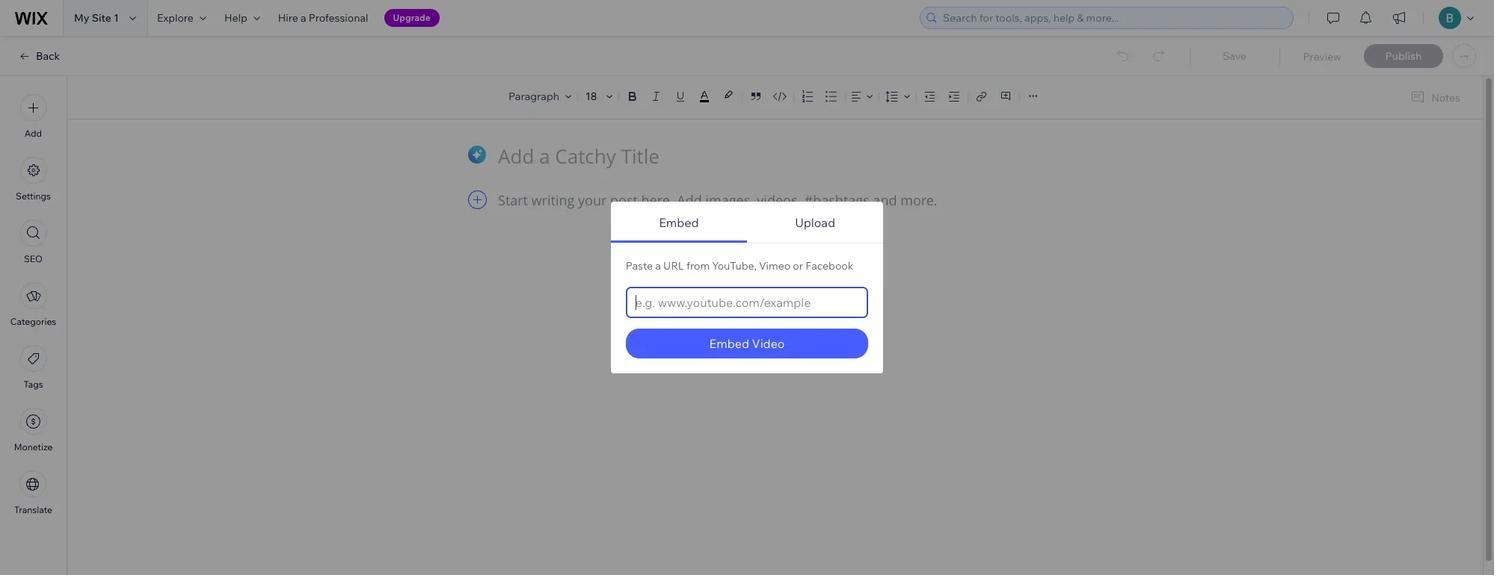 Task type: vqa. For each thing, say whether or not it's contained in the screenshot.
Themes
no



Task type: describe. For each thing, give the bounding box(es) containing it.
hire a professional link
[[269, 0, 377, 36]]

help
[[224, 11, 247, 25]]

e.g. www.youtube.com/example url field
[[626, 287, 868, 319]]

add button
[[20, 94, 47, 139]]

back button
[[18, 49, 60, 63]]

tags button
[[20, 346, 47, 390]]

settings button
[[16, 157, 51, 202]]

Search for tools, apps, help & more... field
[[939, 7, 1289, 28]]

upgrade
[[393, 12, 431, 23]]

add
[[25, 128, 42, 139]]

or
[[793, 260, 803, 273]]

from
[[687, 260, 710, 273]]

categories
[[10, 316, 56, 328]]

tags
[[23, 379, 43, 390]]

back
[[36, 49, 60, 63]]

vimeo
[[759, 260, 791, 273]]

youtube,
[[712, 260, 757, 273]]

paste a url from youtube, vimeo or facebook
[[626, 260, 854, 273]]

embed button
[[611, 206, 747, 243]]

embed for embed
[[659, 216, 699, 231]]

paste
[[626, 260, 653, 273]]

notes
[[1432, 91, 1461, 104]]

monetize button
[[14, 408, 53, 453]]

help button
[[215, 0, 269, 36]]

settings
[[16, 191, 51, 202]]

notes button
[[1405, 88, 1465, 108]]

hire
[[278, 11, 298, 25]]

video
[[752, 337, 785, 351]]



Task type: locate. For each thing, give the bounding box(es) containing it.
embed
[[659, 216, 699, 231], [709, 337, 749, 351]]

professional
[[309, 11, 368, 25]]

my site 1
[[74, 11, 119, 25]]

a
[[301, 11, 306, 25], [655, 260, 661, 273]]

1 horizontal spatial a
[[655, 260, 661, 273]]

upload
[[795, 216, 835, 231]]

1 horizontal spatial embed
[[709, 337, 749, 351]]

categories button
[[10, 283, 56, 328]]

upload button
[[747, 206, 883, 243]]

hire a professional
[[278, 11, 368, 25]]

site
[[92, 11, 111, 25]]

embed video
[[709, 337, 785, 351]]

upgrade button
[[384, 9, 440, 27]]

menu containing add
[[0, 85, 67, 525]]

tab list
[[611, 206, 883, 359]]

facebook
[[806, 260, 854, 273]]

embed for embed video
[[709, 337, 749, 351]]

paragraph button
[[506, 86, 574, 107]]

seo button
[[20, 220, 47, 265]]

translate button
[[14, 471, 52, 516]]

Add a Catchy Title text field
[[498, 143, 1036, 169]]

0 vertical spatial a
[[301, 11, 306, 25]]

tab list containing embed
[[611, 206, 883, 359]]

a right the hire
[[301, 11, 306, 25]]

my
[[74, 11, 89, 25]]

embed left the video
[[709, 337, 749, 351]]

a left url
[[655, 260, 661, 273]]

1
[[114, 11, 119, 25]]

0 vertical spatial embed
[[659, 216, 699, 231]]

0 horizontal spatial embed
[[659, 216, 699, 231]]

0 horizontal spatial a
[[301, 11, 306, 25]]

a for url
[[655, 260, 661, 273]]

seo
[[24, 254, 43, 265]]

a for professional
[[301, 11, 306, 25]]

1 vertical spatial a
[[655, 260, 661, 273]]

paragraph
[[509, 90, 559, 103]]

1 vertical spatial embed
[[709, 337, 749, 351]]

embed video button
[[626, 329, 868, 359]]

explore
[[157, 11, 194, 25]]

url
[[663, 260, 684, 273]]

translate
[[14, 505, 52, 516]]

embed up url
[[659, 216, 699, 231]]

menu
[[0, 85, 67, 525]]

a inside tab list
[[655, 260, 661, 273]]

Font Size field
[[584, 89, 601, 104]]

monetize
[[14, 442, 53, 453]]



